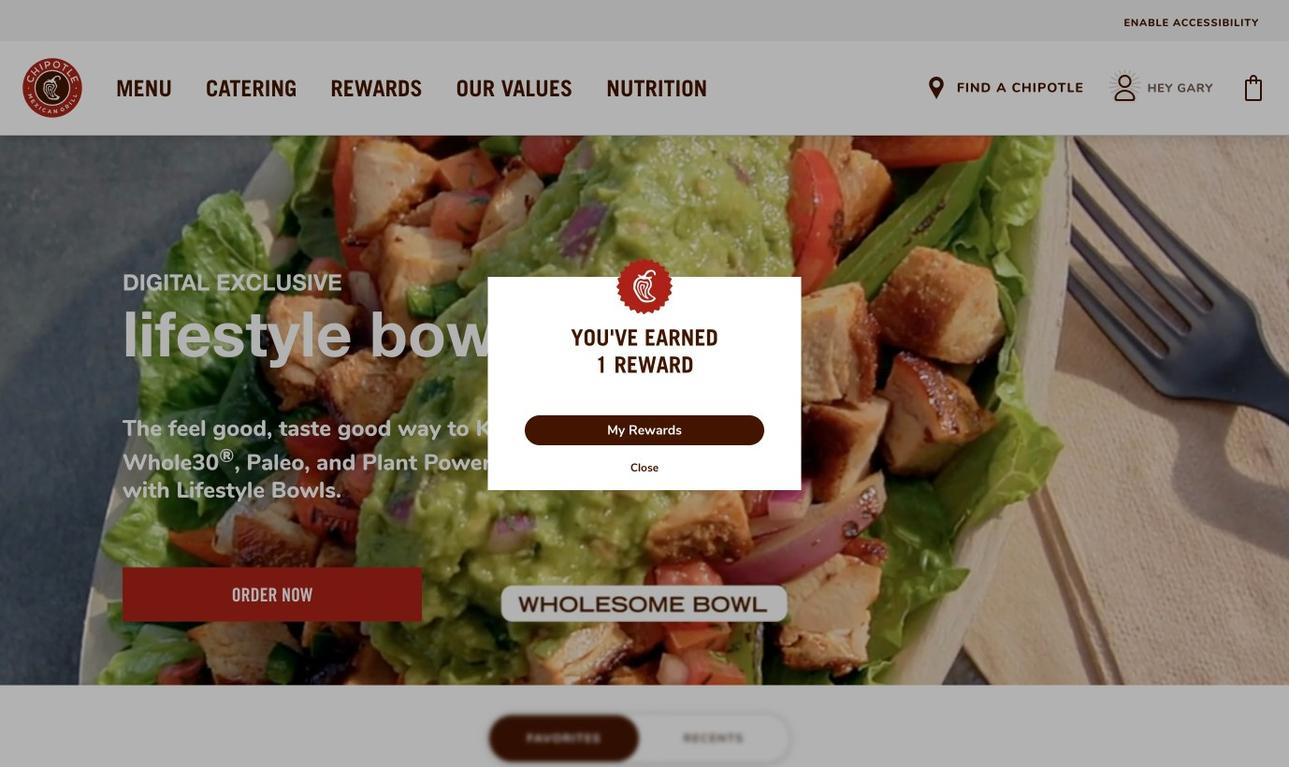 Task type: describe. For each thing, give the bounding box(es) containing it.
1 definition from the top
[[488, 324, 801, 351]]

chipotle mexican grill image
[[22, 58, 82, 118]]



Task type: locate. For each thing, give the bounding box(es) containing it.
sign in image
[[1103, 65, 1148, 110]]

find a chipotle image
[[925, 77, 948, 99]]

main content
[[0, 0, 1289, 767]]

Favorite radio
[[489, 715, 639, 762]]

definition
[[488, 324, 801, 351], [488, 351, 801, 378]]

2 definition from the top
[[488, 351, 801, 378]]

Recent not selected radio
[[639, 715, 789, 762]]

add to bag image
[[1231, 65, 1276, 110]]

reward pepper image
[[617, 258, 673, 314]]



Task type: vqa. For each thing, say whether or not it's contained in the screenshot.
heading
no



